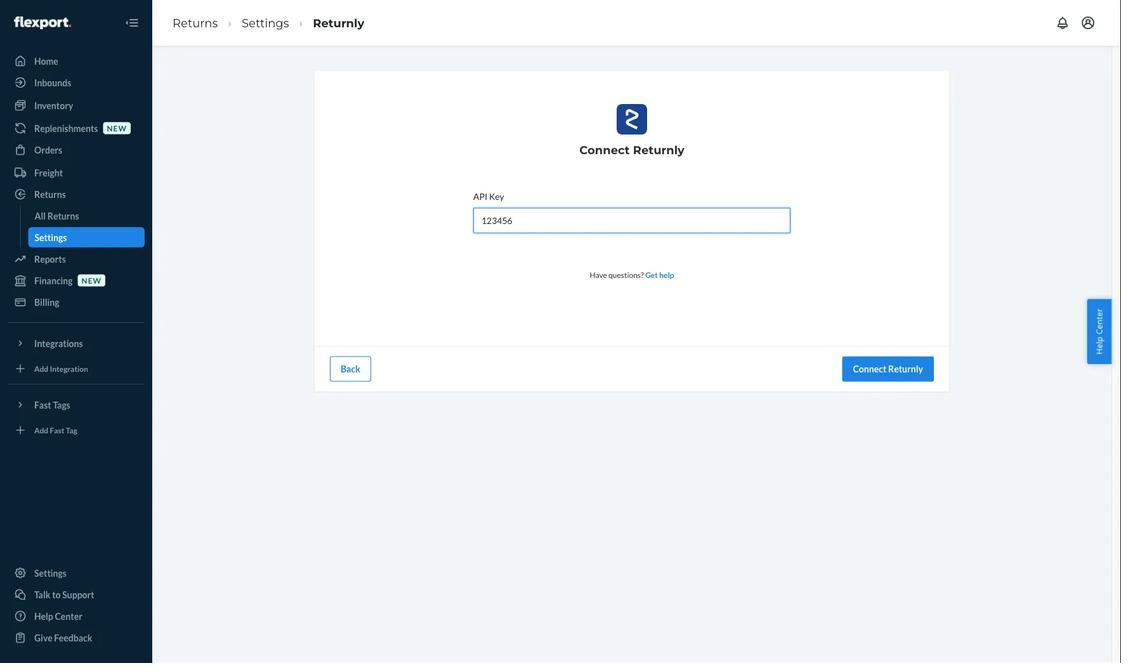 Task type: locate. For each thing, give the bounding box(es) containing it.
0 horizontal spatial help center
[[34, 611, 82, 622]]

1 vertical spatial returns link
[[8, 184, 145, 204]]

help
[[1094, 337, 1106, 355], [34, 611, 53, 622]]

1 horizontal spatial returnly
[[633, 143, 685, 157]]

new
[[107, 123, 127, 133], [82, 276, 102, 285]]

give feedback button
[[8, 628, 145, 648]]

0 horizontal spatial returns link
[[8, 184, 145, 204]]

1 horizontal spatial returns link
[[173, 16, 218, 30]]

1 horizontal spatial connect returnly
[[854, 364, 924, 375]]

2 add from the top
[[34, 426, 48, 435]]

0 vertical spatial help
[[1094, 337, 1106, 355]]

new up 'orders' link
[[107, 123, 127, 133]]

add
[[34, 364, 48, 373], [34, 426, 48, 435]]

fast tags button
[[8, 395, 145, 415]]

integration
[[50, 364, 88, 373]]

new for replenishments
[[107, 123, 127, 133]]

center inside help center link
[[55, 611, 82, 622]]

2 vertical spatial returns
[[47, 210, 79, 221]]

returns link inside the breadcrumbs navigation
[[173, 16, 218, 30]]

0 vertical spatial add
[[34, 364, 48, 373]]

0 vertical spatial fast
[[34, 400, 51, 410]]

new down reports link
[[82, 276, 102, 285]]

reports link
[[8, 249, 145, 269]]

0 vertical spatial settings
[[242, 16, 289, 30]]

1 vertical spatial add
[[34, 426, 48, 435]]

0 horizontal spatial connect
[[580, 143, 630, 157]]

to
[[52, 589, 61, 600]]

all returns link
[[28, 206, 145, 226]]

1 horizontal spatial new
[[107, 123, 127, 133]]

fast tags
[[34, 400, 70, 410]]

0 horizontal spatial connect returnly
[[580, 143, 685, 157]]

returns right close navigation icon
[[173, 16, 218, 30]]

1 horizontal spatial help
[[1094, 337, 1106, 355]]

api key
[[474, 191, 505, 202]]

returns down freight
[[34, 189, 66, 200]]

help center inside button
[[1094, 309, 1106, 355]]

add down fast tags
[[34, 426, 48, 435]]

add left integration
[[34, 364, 48, 373]]

settings link
[[242, 16, 289, 30], [28, 227, 145, 248], [8, 563, 145, 583]]

returnly inside button
[[889, 364, 924, 375]]

returnly
[[313, 16, 365, 30], [633, 143, 685, 157], [889, 364, 924, 375]]

connect
[[580, 143, 630, 157], [854, 364, 887, 375]]

2 vertical spatial returnly
[[889, 364, 924, 375]]

connect returnly
[[580, 143, 685, 157], [854, 364, 924, 375]]

add integration link
[[8, 359, 145, 379]]

integrations
[[34, 338, 83, 349]]

1 vertical spatial returnly
[[633, 143, 685, 157]]

1 vertical spatial new
[[82, 276, 102, 285]]

feedback
[[54, 633, 92, 643]]

close navigation image
[[124, 15, 140, 30]]

returns
[[173, 16, 218, 30], [34, 189, 66, 200], [47, 210, 79, 221]]

1 add from the top
[[34, 364, 48, 373]]

help inside button
[[1094, 337, 1106, 355]]

add inside "add fast tag" link
[[34, 426, 48, 435]]

1 vertical spatial settings link
[[28, 227, 145, 248]]

settings
[[242, 16, 289, 30], [35, 232, 67, 243], [34, 568, 67, 579]]

add for add integration
[[34, 364, 48, 373]]

0 vertical spatial center
[[1094, 309, 1106, 335]]

0 horizontal spatial new
[[82, 276, 102, 285]]

inventory link
[[8, 95, 145, 116]]

0 horizontal spatial center
[[55, 611, 82, 622]]

0 vertical spatial help center
[[1094, 309, 1106, 355]]

0 vertical spatial settings link
[[242, 16, 289, 30]]

help center button
[[1088, 299, 1112, 364]]

2 horizontal spatial returnly
[[889, 364, 924, 375]]

integrations button
[[8, 333, 145, 354]]

center
[[1094, 309, 1106, 335], [55, 611, 82, 622]]

0 horizontal spatial help
[[34, 611, 53, 622]]

help center
[[1094, 309, 1106, 355], [34, 611, 82, 622]]

2 vertical spatial settings
[[34, 568, 67, 579]]

1 horizontal spatial center
[[1094, 309, 1106, 335]]

fast left tag
[[50, 426, 64, 435]]

1 horizontal spatial connect
[[854, 364, 887, 375]]

fast left the tags
[[34, 400, 51, 410]]

replenishments
[[34, 123, 98, 134]]

1 vertical spatial help center
[[34, 611, 82, 622]]

returns link down freight link at top left
[[8, 184, 145, 204]]

returns link
[[173, 16, 218, 30], [8, 184, 145, 204]]

fast
[[34, 400, 51, 410], [50, 426, 64, 435]]

returns link right close navigation icon
[[173, 16, 218, 30]]

all returns
[[35, 210, 79, 221]]

0 horizontal spatial returnly
[[313, 16, 365, 30]]

tags
[[53, 400, 70, 410]]

talk to support button
[[8, 585, 145, 605]]

1 vertical spatial connect
[[854, 364, 887, 375]]

returnly link
[[313, 16, 365, 30]]

0 vertical spatial returns
[[173, 16, 218, 30]]

0 vertical spatial connect returnly
[[580, 143, 685, 157]]

open notifications image
[[1056, 15, 1071, 30]]

add inside add integration link
[[34, 364, 48, 373]]

1 vertical spatial connect returnly
[[854, 364, 924, 375]]

key
[[490, 191, 505, 202]]

1 vertical spatial fast
[[50, 426, 64, 435]]

returns right all
[[47, 210, 79, 221]]

0 vertical spatial returnly
[[313, 16, 365, 30]]

home
[[34, 56, 58, 66]]

1 horizontal spatial help center
[[1094, 309, 1106, 355]]

1 vertical spatial center
[[55, 611, 82, 622]]

0 vertical spatial new
[[107, 123, 127, 133]]

talk
[[34, 589, 50, 600]]

0 vertical spatial returns link
[[173, 16, 218, 30]]

home link
[[8, 51, 145, 71]]



Task type: vqa. For each thing, say whether or not it's contained in the screenshot.
the trucking
no



Task type: describe. For each thing, give the bounding box(es) containing it.
connect inside button
[[854, 364, 887, 375]]

add integration
[[34, 364, 88, 373]]

back
[[341, 364, 361, 375]]

0 vertical spatial connect
[[580, 143, 630, 157]]

financing
[[34, 275, 73, 286]]

give
[[34, 633, 52, 643]]

open account menu image
[[1081, 15, 1096, 30]]

billing link
[[8, 292, 145, 312]]

inbounds
[[34, 77, 71, 88]]

add for add fast tag
[[34, 426, 48, 435]]

api
[[474, 191, 488, 202]]

have questions? get help
[[590, 270, 675, 279]]

returns inside the breadcrumbs navigation
[[173, 16, 218, 30]]

breadcrumbs navigation
[[163, 4, 375, 41]]

questions?
[[609, 270, 644, 279]]

1 vertical spatial returns
[[34, 189, 66, 200]]

fast inside dropdown button
[[34, 400, 51, 410]]

give feedback
[[34, 633, 92, 643]]

1 vertical spatial help
[[34, 611, 53, 622]]

help center link
[[8, 606, 145, 627]]

all
[[35, 210, 46, 221]]

add fast tag link
[[8, 420, 145, 441]]

help
[[660, 270, 675, 279]]

get help button
[[646, 269, 675, 280]]

have
[[590, 270, 607, 279]]

get
[[646, 270, 658, 279]]

support
[[62, 589, 94, 600]]

connect returnly inside button
[[854, 364, 924, 375]]

2 vertical spatial settings link
[[8, 563, 145, 583]]

new for financing
[[82, 276, 102, 285]]

inventory
[[34, 100, 73, 111]]

talk to support
[[34, 589, 94, 600]]

flexport logo image
[[14, 16, 71, 29]]

tag
[[66, 426, 77, 435]]

orders
[[34, 144, 62, 155]]

billing
[[34, 297, 59, 308]]

inbounds link
[[8, 72, 145, 93]]

add fast tag
[[34, 426, 77, 435]]

returnly inside the breadcrumbs navigation
[[313, 16, 365, 30]]

1 vertical spatial settings
[[35, 232, 67, 243]]

reports
[[34, 254, 66, 264]]

connect returnly button
[[843, 357, 935, 382]]

orders link
[[8, 140, 145, 160]]

freight link
[[8, 163, 145, 183]]

freight
[[34, 167, 63, 178]]

settings inside the breadcrumbs navigation
[[242, 16, 289, 30]]

back button
[[330, 357, 371, 382]]

center inside help center button
[[1094, 309, 1106, 335]]



